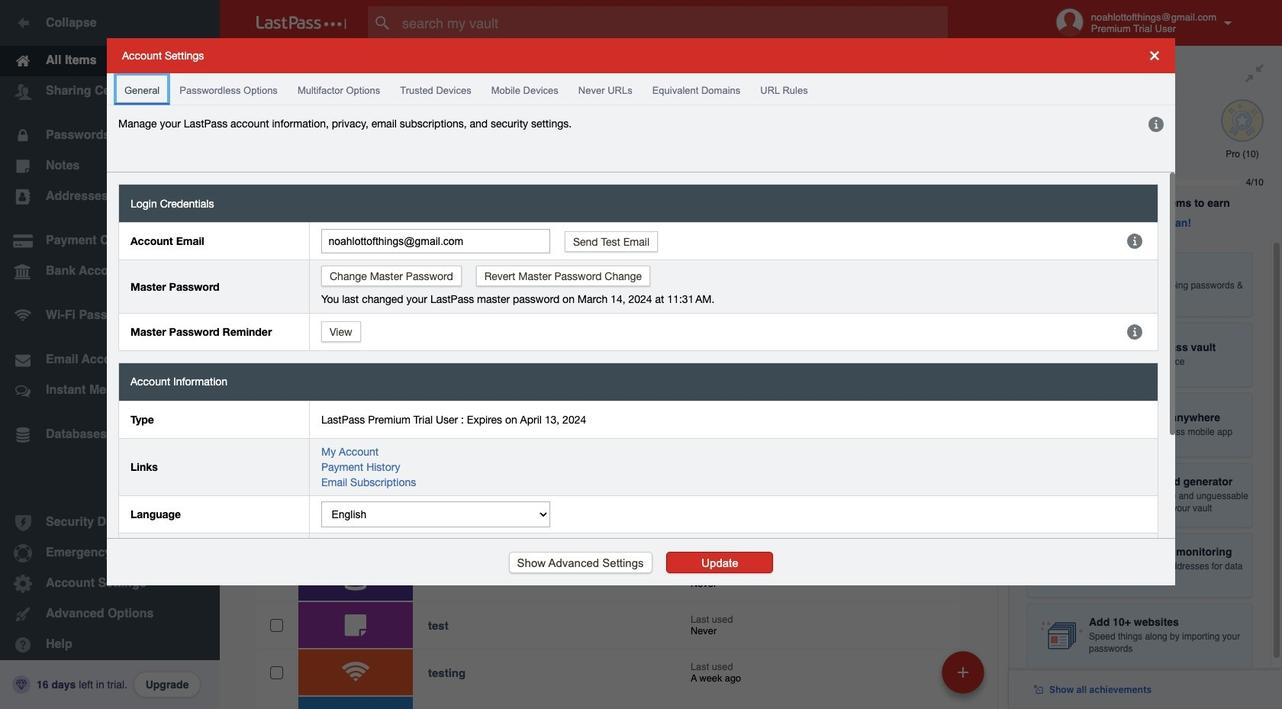 Task type: vqa. For each thing, say whether or not it's contained in the screenshot.
New item element
no



Task type: locate. For each thing, give the bounding box(es) containing it.
Search search field
[[368, 6, 978, 40]]

lastpass image
[[257, 16, 347, 30]]

new item navigation
[[937, 647, 994, 709]]



Task type: describe. For each thing, give the bounding box(es) containing it.
new item image
[[958, 667, 969, 678]]

vault options navigation
[[220, 46, 1009, 92]]

main navigation navigation
[[0, 0, 220, 709]]

search my vault text field
[[368, 6, 978, 40]]



